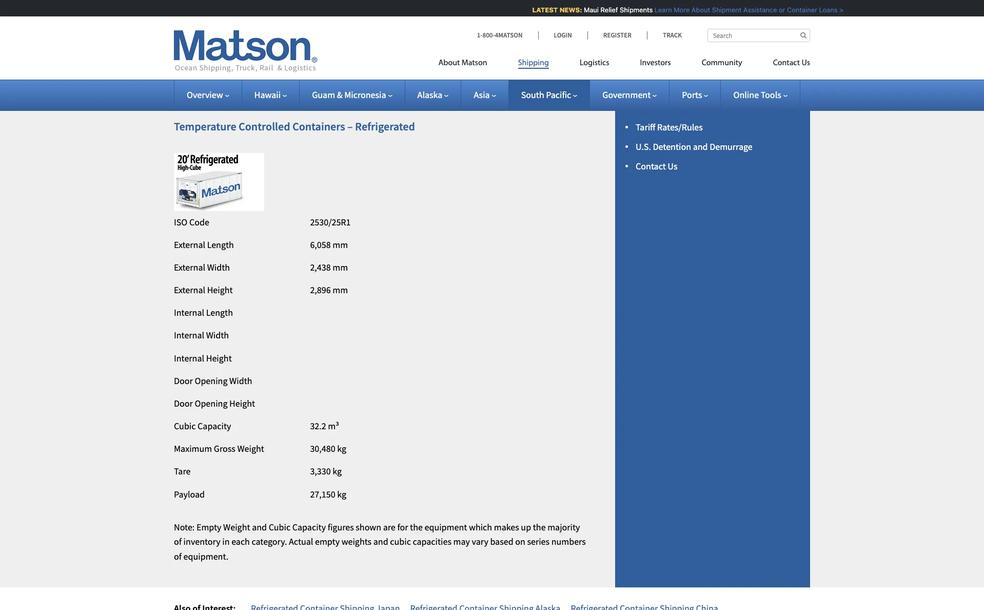 Task type: vqa. For each thing, say whether or not it's contained in the screenshot.
left shipping
yes



Task type: locate. For each thing, give the bounding box(es) containing it.
guam
[[312, 89, 335, 101]]

kg for 27,150 kg
[[337, 488, 347, 500]]

height for internal height
[[206, 352, 232, 364]]

about left 'get'
[[439, 59, 460, 67]]

and right produce,
[[303, 11, 318, 23]]

opening for width
[[195, 375, 228, 387]]

internal for internal width
[[174, 329, 204, 341]]

in
[[386, 0, 394, 8], [222, 536, 230, 548]]

0 horizontal spatial shipping
[[340, 36, 373, 48]]

government
[[603, 89, 651, 101]]

to right industry
[[479, 0, 487, 8]]

0 horizontal spatial us
[[668, 160, 678, 172]]

or right 'cargo,'
[[446, 66, 454, 78]]

1 horizontal spatial about
[[687, 6, 706, 14]]

about inside top menu navigation
[[439, 59, 460, 67]]

contact us down search image
[[774, 59, 811, 67]]

matson inside top menu navigation
[[462, 59, 488, 67]]

1 horizontal spatial to
[[479, 0, 487, 8]]

kg
[[337, 443, 347, 455], [333, 465, 342, 477], [337, 488, 347, 500]]

to right the "800-"
[[499, 36, 508, 48]]

learn
[[650, 6, 668, 14]]

2 door from the top
[[174, 397, 193, 409]]

or left container
[[775, 6, 781, 14]]

external up external height
[[174, 261, 205, 273]]

0 horizontal spatial &
[[337, 89, 343, 101]]

0 vertical spatial kg
[[337, 443, 347, 455]]

alaska link
[[418, 89, 449, 101]]

register link
[[588, 31, 647, 40]]

0 vertical spatial mm
[[333, 239, 348, 250]]

contact
[[774, 59, 801, 67], [636, 160, 666, 172]]

height down door opening width
[[230, 397, 255, 409]]

the right up
[[533, 521, 546, 533]]

1 vertical spatial mm
[[333, 261, 348, 273]]

length down external height
[[206, 307, 233, 318]]

containers left –
[[293, 119, 345, 134]]

external length
[[174, 239, 234, 250]]

vary
[[472, 536, 489, 548]]

mm for 2,896 mm
[[333, 284, 348, 296]]

kg right 30,480
[[337, 443, 347, 455]]

internal for internal height
[[174, 352, 204, 364]]

kg right 27,150
[[337, 488, 347, 500]]

0 vertical spatial external
[[174, 239, 205, 250]]

to left 'get'
[[456, 66, 464, 78]]

about
[[229, 36, 252, 48]]

us down detention on the right top of the page
[[668, 160, 678, 172]]

australia
[[464, 36, 498, 48]]

cubic
[[174, 420, 196, 432], [269, 521, 291, 533]]

open equipment
[[644, 80, 709, 92]]

1 door from the top
[[174, 375, 193, 387]]

width down internal length
[[206, 329, 229, 341]]

& for forms
[[670, 100, 676, 112]]

login
[[554, 31, 572, 40]]

and
[[568, 0, 583, 8], [303, 11, 318, 23], [447, 36, 462, 48], [521, 51, 536, 63], [564, 51, 579, 63], [294, 66, 308, 78], [694, 141, 708, 152], [252, 521, 267, 533], [374, 536, 389, 548]]

in right systems
[[386, 0, 394, 8]]

government link
[[603, 89, 657, 101]]

0 horizontal spatial containers
[[293, 119, 345, 134]]

figures
[[328, 521, 354, 533]]

contact inside top menu navigation
[[774, 59, 801, 67]]

length up external width
[[207, 239, 234, 250]]

capacity down door opening height
[[198, 420, 231, 432]]

controlled
[[239, 119, 290, 134]]

2 vertical spatial mm
[[333, 284, 348, 296]]

0 vertical spatial contact us
[[774, 59, 811, 67]]

of right nations
[[580, 36, 588, 48]]

quote request link
[[636, 24, 693, 36]]

6,058
[[310, 239, 331, 250]]

refrigerated up produce,
[[283, 0, 328, 8]]

preserve
[[489, 0, 523, 8]]

weight up each
[[223, 521, 250, 533]]

news:
[[555, 6, 578, 14]]

refrigerated down produce,
[[254, 36, 299, 48]]

shipping left industry
[[410, 0, 443, 8]]

2 vertical spatial internal
[[174, 352, 204, 364]]

800-
[[483, 31, 495, 40]]

contact us
[[774, 59, 811, 67], [636, 160, 678, 172]]

mm right 6,058 on the left of page
[[333, 239, 348, 250]]

door
[[174, 375, 193, 387], [174, 397, 193, 409]]

1 horizontal spatial shipping
[[410, 0, 443, 8]]

0 vertical spatial weight
[[237, 443, 264, 455]]

contact us inside top menu navigation
[[774, 59, 811, 67]]

and down are
[[374, 536, 389, 548]]

0 horizontal spatial contact
[[636, 160, 666, 172]]

external down external width
[[174, 284, 205, 296]]

0 vertical spatial refrigerated
[[283, 0, 328, 8]]

internal height
[[174, 352, 232, 364]]

guam & micronesia
[[312, 89, 386, 101]]

None search field
[[708, 29, 811, 42]]

0 vertical spatial us
[[802, 59, 811, 67]]

2 vertical spatial external
[[174, 284, 205, 296]]

of inside the "to learn more about refrigerated container shipping from new zealand and australia to the island nations of tonga, fiji, samoa, american samoa, cook islands, niue, nauru, american samoa, samoa, and tahiti, and how matson can ship groceries and other temperature-sensitive cargo, or to get a free quote, please"
[[580, 36, 588, 48]]

door opening width
[[174, 375, 252, 387]]

width down external length
[[207, 261, 230, 273]]

0 vertical spatial to
[[479, 0, 487, 8]]

to inside 'matson uses one of the best-refrigerated cargo systems in the shipping industry to preserve the quality and integrity of perishables, produce, and medications.'
[[479, 0, 487, 8]]

contact down u.s.
[[636, 160, 666, 172]]

1-
[[477, 31, 483, 40]]

1 horizontal spatial containers
[[659, 61, 701, 73]]

mm right 2,896
[[333, 284, 348, 296]]

0 horizontal spatial contact us
[[636, 160, 678, 172]]

container
[[783, 6, 813, 14]]

2 vertical spatial to
[[456, 66, 464, 78]]

niue,
[[371, 51, 391, 63]]

and down island
[[521, 51, 536, 63]]

2 external from the top
[[174, 261, 205, 273]]

equipment.
[[184, 551, 229, 562]]

0 vertical spatial in
[[386, 0, 394, 8]]

1 vertical spatial about
[[439, 59, 460, 67]]

containers up open equipment
[[659, 61, 701, 73]]

1 vertical spatial height
[[206, 352, 232, 364]]

2 mm from the top
[[333, 261, 348, 273]]

quote
[[636, 24, 660, 36]]

1 horizontal spatial us
[[802, 59, 811, 67]]

weight inside note: empty weight and cubic capacity figures shown are for the equipment which makes up the majority of inventory in each category. actual empty weights and cubic capacities may vary based on series numbers of equipment.
[[223, 521, 250, 533]]

and down rates/rules
[[694, 141, 708, 152]]

external height
[[174, 284, 233, 296]]

2 vertical spatial kg
[[337, 488, 347, 500]]

0 vertical spatial contact
[[774, 59, 801, 67]]

temperature controlled containers – refrigerated
[[174, 119, 415, 134]]

shipping up islands, in the top left of the page
[[340, 36, 373, 48]]

blue matson logo with ocean, shipping, truck, rail and logistics written beneath it. image
[[174, 30, 318, 72]]

documents
[[677, 100, 722, 112]]

the
[[249, 0, 262, 8], [395, 0, 408, 8], [525, 0, 537, 8], [509, 36, 522, 48], [410, 521, 423, 533], [533, 521, 546, 533]]

door down internal height
[[174, 375, 193, 387]]

samoa, up can
[[217, 51, 246, 63]]

0 vertical spatial internal
[[174, 307, 204, 318]]

2,896 mm
[[310, 284, 348, 296]]

latest
[[528, 6, 553, 14]]

width up door opening height
[[230, 375, 252, 387]]

1 horizontal spatial cubic
[[269, 521, 291, 533]]

& right guam
[[337, 89, 343, 101]]

door opening height
[[174, 397, 255, 409]]

american up 'cargo,'
[[421, 51, 458, 63]]

1 vertical spatial cubic
[[269, 521, 291, 533]]

external for external width
[[174, 261, 205, 273]]

sensitive
[[384, 66, 418, 78]]

length for external length
[[207, 239, 234, 250]]

the left island
[[509, 36, 522, 48]]

4 samoa, from the left
[[490, 51, 519, 63]]

shipping inside 'matson uses one of the best-refrigerated cargo systems in the shipping industry to preserve the quality and integrity of perishables, produce, and medications.'
[[410, 0, 443, 8]]

opening up door opening height
[[195, 375, 228, 387]]

1 vertical spatial shipping
[[340, 36, 373, 48]]

1-800-4matson link
[[477, 31, 538, 40]]

internal
[[174, 307, 204, 318], [174, 329, 204, 341], [174, 352, 204, 364]]

cubic up "maximum"
[[174, 420, 196, 432]]

weight right gross
[[237, 443, 264, 455]]

samoa, up quote,
[[490, 51, 519, 63]]

1 vertical spatial length
[[206, 307, 233, 318]]

open equipment link
[[644, 80, 709, 92]]

1 vertical spatial contact
[[636, 160, 666, 172]]

& right forms
[[670, 100, 676, 112]]

asia
[[474, 89, 490, 101]]

3 internal from the top
[[174, 352, 204, 364]]

1 vertical spatial refrigerated
[[254, 36, 299, 48]]

1 vertical spatial external
[[174, 261, 205, 273]]

mm for 6,058 mm
[[333, 239, 348, 250]]

height up internal length
[[207, 284, 233, 296]]

samoa,
[[217, 51, 246, 63], [287, 51, 316, 63], [459, 51, 489, 63], [490, 51, 519, 63]]

shipping inside the "to learn more about refrigerated container shipping from new zealand and australia to the island nations of tonga, fiji, samoa, american samoa, cook islands, niue, nauru, american samoa, samoa, and tahiti, and how matson can ship groceries and other temperature-sensitive cargo, or to get a free quote, please"
[[340, 36, 373, 48]]

door for door opening width
[[174, 375, 193, 387]]

3 external from the top
[[174, 284, 205, 296]]

width for external width
[[207, 261, 230, 273]]

2,438
[[310, 261, 331, 273]]

2 internal from the top
[[174, 329, 204, 341]]

tariff rates/rules link
[[636, 121, 703, 133]]

internal down internal width
[[174, 352, 204, 364]]

0 horizontal spatial about
[[439, 59, 460, 67]]

samoa, up 'get'
[[459, 51, 489, 63]]

community link
[[687, 54, 758, 75]]

0 vertical spatial opening
[[195, 375, 228, 387]]

0 horizontal spatial contact us link
[[636, 160, 678, 172]]

0 vertical spatial width
[[207, 261, 230, 273]]

cargo,
[[420, 66, 444, 78]]

1 vertical spatial width
[[206, 329, 229, 341]]

0 horizontal spatial capacity
[[198, 420, 231, 432]]

capacity up actual
[[293, 521, 326, 533]]

0 vertical spatial or
[[775, 6, 781, 14]]

opening down door opening width
[[195, 397, 228, 409]]

best-
[[264, 0, 283, 8]]

0 vertical spatial cubic
[[174, 420, 196, 432]]

us down search image
[[802, 59, 811, 67]]

ports link
[[683, 89, 709, 101]]

contact up tools
[[774, 59, 801, 67]]

1 vertical spatial kg
[[333, 465, 342, 477]]

external for external height
[[174, 284, 205, 296]]

iso code
[[174, 216, 209, 228]]

internal up internal height
[[174, 329, 204, 341]]

2 vertical spatial width
[[230, 375, 252, 387]]

samoa, down container
[[287, 51, 316, 63]]

of right one
[[240, 0, 248, 8]]

0 horizontal spatial cubic
[[174, 420, 196, 432]]

0 horizontal spatial or
[[446, 66, 454, 78]]

detention
[[653, 141, 692, 152]]

width for internal width
[[206, 329, 229, 341]]

0 vertical spatial door
[[174, 375, 193, 387]]

2,896
[[310, 284, 331, 296]]

0 horizontal spatial to
[[456, 66, 464, 78]]

mm right 2,438
[[333, 261, 348, 273]]

3 mm from the top
[[333, 284, 348, 296]]

1 vertical spatial weight
[[223, 521, 250, 533]]

1 vertical spatial door
[[174, 397, 193, 409]]

cubic up category.
[[269, 521, 291, 533]]

contact us link up tools
[[758, 54, 811, 75]]

2 vertical spatial height
[[230, 397, 255, 409]]

asia link
[[474, 89, 496, 101]]

contact us
[[174, 66, 585, 93]]

1 vertical spatial or
[[446, 66, 454, 78]]

1 horizontal spatial american
[[421, 51, 458, 63]]

contact us link down u.s.
[[636, 160, 678, 172]]

0 vertical spatial capacity
[[198, 420, 231, 432]]

or inside the "to learn more about refrigerated container shipping from new zealand and australia to the island nations of tonga, fiji, samoa, american samoa, cook islands, niue, nauru, american samoa, samoa, and tahiti, and how matson can ship groceries and other temperature-sensitive cargo, or to get a free quote, please"
[[446, 66, 454, 78]]

height
[[207, 284, 233, 296], [206, 352, 232, 364], [230, 397, 255, 409]]

cook
[[318, 51, 338, 63]]

0 vertical spatial shipping
[[410, 0, 443, 8]]

empty
[[315, 536, 340, 548]]

height up door opening width
[[206, 352, 232, 364]]

please
[[530, 66, 555, 78]]

0 vertical spatial containers
[[659, 61, 701, 73]]

1 horizontal spatial capacity
[[293, 521, 326, 533]]

1 external from the top
[[174, 239, 205, 250]]

door up cubic capacity
[[174, 397, 193, 409]]

schedules
[[636, 5, 676, 17]]

0 vertical spatial length
[[207, 239, 234, 250]]

in left each
[[222, 536, 230, 548]]

contact us down u.s.
[[636, 160, 678, 172]]

27,150 kg
[[310, 488, 347, 500]]

us
[[174, 81, 183, 93]]

1 horizontal spatial contact us
[[774, 59, 811, 67]]

internal up internal width
[[174, 307, 204, 318]]

about matson link
[[439, 54, 503, 75]]

1 mm from the top
[[333, 239, 348, 250]]

1 vertical spatial internal
[[174, 329, 204, 341]]

0 horizontal spatial american
[[248, 51, 285, 63]]

1 horizontal spatial &
[[670, 100, 676, 112]]

about right more
[[687, 6, 706, 14]]

1 opening from the top
[[195, 375, 228, 387]]

and inside section
[[694, 141, 708, 152]]

logistics link
[[565, 54, 625, 75]]

refrigerated
[[355, 119, 415, 134]]

2 horizontal spatial to
[[499, 36, 508, 48]]

numbers
[[552, 536, 586, 548]]

1 vertical spatial in
[[222, 536, 230, 548]]

2 opening from the top
[[195, 397, 228, 409]]

section
[[603, 0, 824, 587]]

1 horizontal spatial contact us link
[[758, 54, 811, 75]]

zealand
[[414, 36, 445, 48]]

gross
[[214, 443, 236, 455]]

1 horizontal spatial contact
[[774, 59, 801, 67]]

tonga,
[[174, 51, 200, 63]]

32.2 m³
[[310, 420, 339, 432]]

american up "groceries" on the left
[[248, 51, 285, 63]]

refrigerated
[[283, 0, 328, 8], [254, 36, 299, 48]]

1 vertical spatial containers
[[293, 119, 345, 134]]

0 horizontal spatial in
[[222, 536, 230, 548]]

1 vertical spatial opening
[[195, 397, 228, 409]]

1 vertical spatial capacity
[[293, 521, 326, 533]]

internal for internal length
[[174, 307, 204, 318]]

us inside section
[[668, 160, 678, 172]]

1 vertical spatial us
[[668, 160, 678, 172]]

external down the iso code
[[174, 239, 205, 250]]

temperature-
[[333, 66, 384, 78]]

section containing schedules
[[603, 0, 824, 587]]

1 horizontal spatial in
[[386, 0, 394, 8]]

0 vertical spatial height
[[207, 284, 233, 296]]

one
[[223, 0, 238, 8]]

width
[[207, 261, 230, 273], [206, 329, 229, 341], [230, 375, 252, 387]]

kg right 3,330
[[333, 465, 342, 477]]

1 internal from the top
[[174, 307, 204, 318]]

up
[[521, 521, 532, 533]]

dry containers
[[644, 61, 701, 73]]



Task type: describe. For each thing, give the bounding box(es) containing it.
refrigerated inside the "to learn more about refrigerated container shipping from new zealand and australia to the island nations of tonga, fiji, samoa, american samoa, cook islands, niue, nauru, american samoa, samoa, and tahiti, and how matson can ship groceries and other temperature-sensitive cargo, or to get a free quote, please"
[[254, 36, 299, 48]]

equipment
[[667, 80, 709, 92]]

0 vertical spatial about
[[687, 6, 706, 14]]

m³
[[328, 420, 339, 432]]

the left best-
[[249, 0, 262, 8]]

matson inside 'matson uses one of the best-refrigerated cargo systems in the shipping industry to preserve the quality and integrity of perishables, produce, and medications.'
[[174, 0, 202, 8]]

shipment
[[708, 6, 737, 14]]

overview
[[187, 89, 223, 101]]

refrigerated inside 'matson uses one of the best-refrigerated cargo systems in the shipping industry to preserve the quality and integrity of perishables, produce, and medications.'
[[283, 0, 328, 8]]

inventory
[[184, 536, 221, 548]]

nations
[[549, 36, 578, 48]]

u.s.
[[636, 141, 652, 152]]

shipping link
[[503, 54, 565, 75]]

4matson
[[495, 31, 523, 40]]

quote,
[[503, 66, 528, 78]]

u.s. detention and demurrage
[[636, 141, 753, 152]]

online tools link
[[734, 89, 788, 101]]

tahiti,
[[538, 51, 562, 63]]

kg for 30,480 kg
[[337, 443, 347, 455]]

to learn more about refrigerated container shipping from new zealand and australia to the island nations of tonga, fiji, samoa, american samoa, cook islands, niue, nauru, american samoa, samoa, and tahiti, and how matson can ship groceries and other temperature-sensitive cargo, or to get a free quote, please
[[174, 36, 588, 78]]

actual
[[289, 536, 313, 548]]

maximum gross weight
[[174, 443, 264, 455]]

temperature
[[174, 119, 237, 134]]

length for internal length
[[206, 307, 233, 318]]

how
[[174, 66, 191, 78]]

1 vertical spatial contact us
[[636, 160, 678, 172]]

perishables,
[[218, 11, 265, 23]]

top menu navigation
[[439, 54, 811, 75]]

dry containers link
[[644, 61, 701, 73]]

door for door opening height
[[174, 397, 193, 409]]

3,330 kg
[[310, 465, 342, 477]]

payload
[[174, 488, 205, 500]]

free
[[486, 66, 501, 78]]

for
[[398, 521, 408, 533]]

matson inside the "to learn more about refrigerated container shipping from new zealand and australia to the island nations of tonga, fiji, samoa, american samoa, cook islands, niue, nauru, american samoa, samoa, and tahiti, and how matson can ship groceries and other temperature-sensitive cargo, or to get a free quote, please"
[[193, 66, 221, 78]]

height for external height
[[207, 284, 233, 296]]

hawaii link
[[255, 89, 287, 101]]

rates/rules
[[658, 121, 703, 133]]

integrity
[[174, 11, 206, 23]]

of down note:
[[174, 536, 182, 548]]

latest news: maui relief shipments learn more about shipment assistance or container loans >
[[528, 6, 839, 14]]

the right systems
[[395, 0, 408, 8]]

1 horizontal spatial or
[[775, 6, 781, 14]]

based
[[491, 536, 514, 548]]

0 vertical spatial contact us link
[[758, 54, 811, 75]]

2530/25r1
[[310, 216, 351, 228]]

–
[[348, 119, 353, 134]]

series
[[528, 536, 550, 548]]

capacities
[[413, 536, 452, 548]]

containers inside section
[[659, 61, 701, 73]]

which
[[469, 521, 492, 533]]

makes
[[494, 521, 520, 533]]

and up category.
[[252, 521, 267, 533]]

of down uses
[[208, 11, 216, 23]]

1 vertical spatial to
[[499, 36, 508, 48]]

weight for empty
[[223, 521, 250, 533]]

2 american from the left
[[421, 51, 458, 63]]

more
[[207, 36, 227, 48]]

mm for 2,438 mm
[[333, 261, 348, 273]]

in inside note: empty weight and cubic capacity figures shown are for the equipment which makes up the majority of inventory in each category. actual empty weights and cubic capacities may vary based on series numbers of equipment.
[[222, 536, 230, 548]]

shown
[[356, 521, 382, 533]]

Search search field
[[708, 29, 811, 42]]

& for guam
[[337, 89, 343, 101]]

may
[[454, 536, 470, 548]]

login link
[[538, 31, 588, 40]]

new
[[395, 36, 412, 48]]

the right for
[[410, 521, 423, 533]]

1 american from the left
[[248, 51, 285, 63]]

27,150
[[310, 488, 336, 500]]

weight for gross
[[237, 443, 264, 455]]

external width
[[174, 261, 230, 273]]

equipment
[[425, 521, 467, 533]]

kg for 3,330 kg
[[333, 465, 342, 477]]

2 samoa, from the left
[[287, 51, 316, 63]]

1 vertical spatial contact us link
[[636, 160, 678, 172]]

open
[[644, 80, 665, 92]]

about matson
[[439, 59, 488, 67]]

iso
[[174, 216, 188, 228]]

the left quality
[[525, 0, 537, 8]]

on
[[516, 536, 526, 548]]

quality
[[539, 0, 566, 8]]

20 foot high-cube reefer for refrigerated container shipping south pacific image
[[174, 153, 264, 211]]

assistance
[[739, 6, 773, 14]]

maui
[[579, 6, 594, 14]]

request
[[662, 24, 693, 36]]

micronesia
[[345, 89, 386, 101]]

30,480
[[310, 443, 336, 455]]

us inside top menu navigation
[[802, 59, 811, 67]]

and right quality
[[568, 0, 583, 8]]

cubic inside note: empty weight and cubic capacity figures shown are for the equipment which makes up the majority of inventory in each category. actual empty weights and cubic capacities may vary based on series numbers of equipment.
[[269, 521, 291, 533]]

1 samoa, from the left
[[217, 51, 246, 63]]

industry
[[445, 0, 477, 8]]

pacific
[[546, 89, 572, 101]]

>
[[835, 6, 839, 14]]

other
[[310, 66, 331, 78]]

external for external length
[[174, 239, 205, 250]]

overview link
[[187, 89, 229, 101]]

2,438 mm
[[310, 261, 348, 273]]

contact inside section
[[636, 160, 666, 172]]

tools
[[761, 89, 782, 101]]

each
[[232, 536, 250, 548]]

3,330
[[310, 465, 331, 477]]

search image
[[801, 32, 807, 39]]

register
[[604, 31, 632, 40]]

to
[[174, 36, 183, 48]]

and left other
[[294, 66, 308, 78]]

more
[[669, 6, 685, 14]]

islands,
[[339, 51, 369, 63]]

forms
[[644, 100, 668, 112]]

and up contact
[[564, 51, 579, 63]]

maximum
[[174, 443, 212, 455]]

and up about matson
[[447, 36, 462, 48]]

loans
[[815, 6, 833, 14]]

contact us link
[[174, 66, 585, 93]]

container
[[301, 36, 338, 48]]

the inside the "to learn more about refrigerated container shipping from new zealand and australia to the island nations of tonga, fiji, samoa, american samoa, cook islands, niue, nauru, american samoa, samoa, and tahiti, and how matson can ship groceries and other temperature-sensitive cargo, or to get a free quote, please"
[[509, 36, 522, 48]]

empty
[[197, 521, 222, 533]]

south
[[522, 89, 545, 101]]

fiji,
[[202, 51, 216, 63]]

of left equipment.
[[174, 551, 182, 562]]

in inside 'matson uses one of the best-refrigerated cargo systems in the shipping industry to preserve the quality and integrity of perishables, produce, and medications.'
[[386, 0, 394, 8]]

3 samoa, from the left
[[459, 51, 489, 63]]

south pacific link
[[522, 89, 578, 101]]

opening for height
[[195, 397, 228, 409]]

capacity inside note: empty weight and cubic capacity figures shown are for the equipment which makes up the majority of inventory in each category. actual empty weights and cubic capacities may vary based on series numbers of equipment.
[[293, 521, 326, 533]]

learn more about shipment assistance or container loans > link
[[650, 6, 839, 14]]



